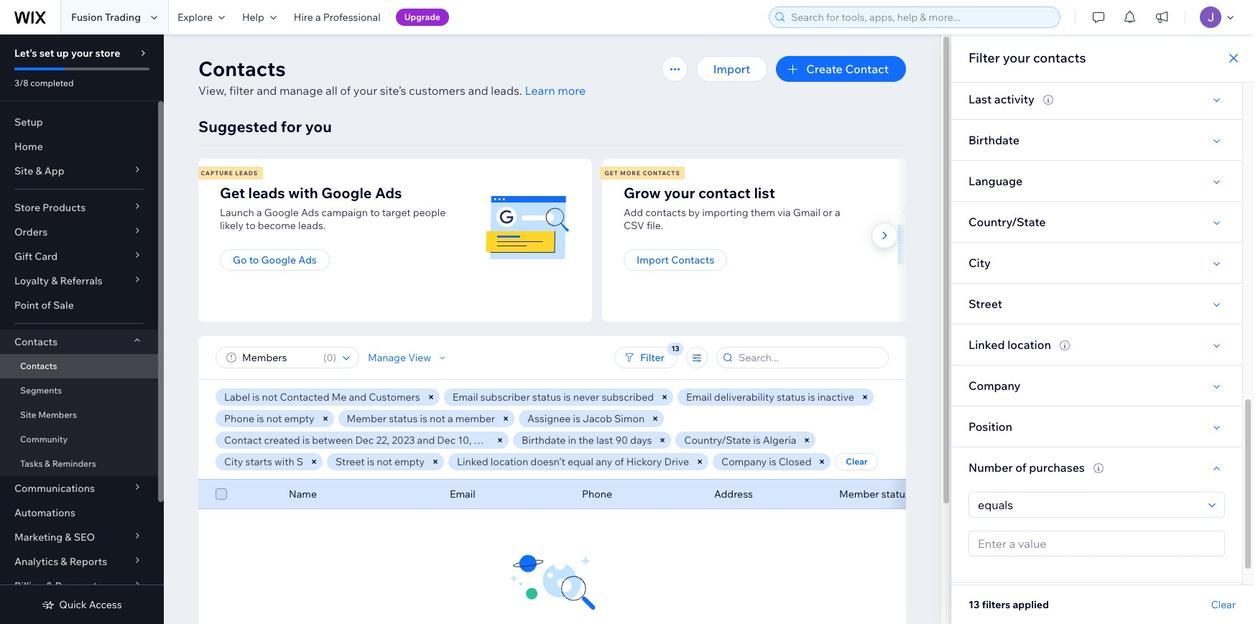 Task type: vqa. For each thing, say whether or not it's contained in the screenshot.
bottommost Member
yes



Task type: describe. For each thing, give the bounding box(es) containing it.
member for member status is not a member
[[347, 413, 387, 426]]

leads
[[235, 170, 258, 177]]

location for linked location doesn't equal any of hickory drive
[[491, 456, 528, 469]]

linked for linked location
[[969, 338, 1005, 352]]

is left 'jacob'
[[573, 413, 581, 426]]

go to google ads button
[[220, 249, 330, 271]]

starts
[[245, 456, 272, 469]]

analytics & reports
[[14, 556, 107, 569]]

likely
[[220, 219, 244, 232]]

created
[[264, 434, 300, 447]]

& for marketing
[[65, 531, 72, 544]]

the
[[579, 434, 594, 447]]

gift card
[[14, 250, 58, 263]]

let's
[[14, 47, 37, 60]]

leads. inside get leads with google ads launch a google ads campaign to target people likely to become leads.
[[298, 219, 326, 232]]

last activity
[[969, 92, 1035, 106]]

label
[[224, 391, 250, 404]]

1 vertical spatial google
[[264, 206, 299, 219]]

Select an option field
[[974, 493, 1205, 518]]

get more contacts
[[605, 170, 681, 177]]

member for member status
[[840, 488, 879, 501]]

with for google
[[288, 184, 318, 202]]

10,
[[458, 434, 472, 447]]

90
[[616, 434, 628, 447]]

reminders
[[52, 459, 96, 469]]

is up starts
[[257, 413, 264, 426]]

0
[[327, 351, 333, 364]]

simon
[[615, 413, 645, 426]]

billing & payments
[[14, 580, 102, 593]]

Enter a value number field
[[974, 532, 1220, 556]]

address
[[714, 488, 753, 501]]

your inside sidebar element
[[71, 47, 93, 60]]

street for street
[[969, 297, 1003, 311]]

marketing & seo button
[[0, 525, 158, 550]]

is left closed
[[769, 456, 777, 469]]

)
[[333, 351, 336, 364]]

orders button
[[0, 220, 158, 244]]

2 dec from the left
[[437, 434, 456, 447]]

marketing & seo
[[14, 531, 95, 544]]

leads. inside contacts view, filter and manage all of your site's customers and leads. learn more
[[491, 83, 522, 98]]

setup
[[14, 116, 43, 129]]

list
[[754, 184, 775, 202]]

segments
[[20, 385, 62, 396]]

clear for the bottom clear button
[[1212, 599, 1236, 612]]

suggested for you
[[198, 117, 332, 136]]

13
[[969, 599, 980, 612]]

empty for phone is not empty
[[284, 413, 314, 426]]

loyalty & referrals button
[[0, 269, 158, 293]]

get
[[605, 170, 619, 177]]

your inside contacts view, filter and manage all of your site's customers and leads. learn more
[[354, 83, 377, 98]]

import contacts button
[[624, 249, 728, 271]]

city for city
[[969, 256, 991, 270]]

import button
[[696, 56, 768, 82]]

completed
[[30, 78, 74, 88]]

is up s
[[302, 434, 310, 447]]

trading
[[105, 11, 141, 24]]

contact inside "button"
[[846, 62, 889, 76]]

store products button
[[0, 196, 158, 220]]

store products
[[14, 201, 86, 214]]

not for phone is not empty
[[266, 413, 282, 426]]

home
[[14, 140, 43, 153]]

contacted
[[280, 391, 330, 404]]

home link
[[0, 134, 158, 159]]

hire a professional link
[[285, 0, 389, 35]]

filter button
[[615, 347, 678, 369]]

any
[[596, 456, 613, 469]]

a right hire
[[316, 11, 321, 24]]

phone is not empty
[[224, 413, 314, 426]]

billing
[[14, 580, 44, 593]]

is down customers
[[420, 413, 428, 426]]

more
[[558, 83, 586, 98]]

2 2023 from the left
[[474, 434, 497, 447]]

view,
[[198, 83, 227, 98]]

linked location
[[969, 338, 1052, 352]]

not for street is not empty
[[377, 456, 392, 469]]

country/state for country/state is algeria
[[685, 434, 751, 447]]

reports
[[69, 556, 107, 569]]

upgrade
[[404, 12, 441, 22]]

fusion
[[71, 11, 103, 24]]

contact created is between dec 22, 2023 and dec 10, 2023
[[224, 434, 497, 447]]

site & app
[[14, 165, 64, 178]]

0 vertical spatial clear button
[[836, 454, 879, 471]]

street for street is not empty
[[336, 456, 365, 469]]

create contact
[[807, 62, 889, 76]]

email for email deliverability status is inactive
[[686, 391, 712, 404]]

contacts inside grow your contact list add contacts by importing them via gmail or a csv file.
[[646, 206, 686, 219]]

company for company is closed
[[722, 456, 767, 469]]

street is not empty
[[336, 456, 425, 469]]

manage
[[368, 351, 406, 364]]

phone for phone
[[582, 488, 612, 501]]

hickory
[[627, 456, 662, 469]]

communications button
[[0, 477, 158, 501]]

leads
[[248, 184, 285, 202]]

equal
[[568, 456, 594, 469]]

import for import
[[714, 62, 751, 76]]

your up "activity"
[[1003, 50, 1031, 66]]

to right likely on the top of the page
[[246, 219, 256, 232]]

contacts up segments on the left bottom
[[20, 361, 57, 372]]

go
[[233, 254, 247, 267]]

customers
[[409, 83, 466, 98]]

1 dec from the left
[[355, 434, 374, 447]]

capture leads
[[201, 170, 258, 177]]

subscriber
[[481, 391, 530, 404]]

list containing get leads with google ads
[[196, 159, 1002, 322]]

members
[[38, 410, 77, 420]]

card
[[35, 250, 58, 263]]

contact
[[699, 184, 751, 202]]

file.
[[647, 219, 663, 232]]

1 vertical spatial ads
[[301, 206, 319, 219]]

inactive
[[818, 391, 854, 404]]

tasks
[[20, 459, 43, 469]]

contacts view, filter and manage all of your site's customers and leads. learn more
[[198, 56, 586, 98]]

set
[[39, 47, 54, 60]]

store
[[95, 47, 120, 60]]

to inside button
[[249, 254, 259, 267]]

site for site members
[[20, 410, 36, 420]]

your inside grow your contact list add contacts by importing them via gmail or a csv file.
[[664, 184, 695, 202]]

1 vertical spatial contact
[[224, 434, 262, 447]]

member
[[455, 413, 495, 426]]

company is closed
[[722, 456, 812, 469]]

automations
[[14, 507, 75, 520]]

between
[[312, 434, 353, 447]]

deliverability
[[714, 391, 775, 404]]

contacts inside button
[[671, 254, 715, 267]]

manage view button
[[368, 351, 449, 364]]

& for billing
[[46, 580, 53, 593]]

is right the label
[[252, 391, 260, 404]]

csv
[[624, 219, 645, 232]]

google inside button
[[261, 254, 296, 267]]

linked for linked location doesn't equal any of hickory drive
[[457, 456, 489, 469]]

contacts
[[643, 170, 681, 177]]

marketing
[[14, 531, 63, 544]]

never
[[573, 391, 600, 404]]

orders
[[14, 226, 48, 239]]

filter for filter
[[640, 351, 665, 364]]

help
[[242, 11, 264, 24]]

manage
[[280, 83, 323, 98]]

site & app button
[[0, 159, 158, 183]]



Task type: locate. For each thing, give the bounding box(es) containing it.
filter inside button
[[640, 351, 665, 364]]

up
[[56, 47, 69, 60]]

a left member
[[448, 413, 453, 426]]

payments
[[55, 580, 102, 593]]

company down country/state is algeria
[[722, 456, 767, 469]]

store
[[14, 201, 40, 214]]

1 vertical spatial phone
[[582, 488, 612, 501]]

segments link
[[0, 379, 158, 403]]

list
[[196, 159, 1002, 322]]

google down leads at the top left
[[264, 206, 299, 219]]

your up by
[[664, 184, 695, 202]]

country/state up drive in the right bottom of the page
[[685, 434, 751, 447]]

site for site & app
[[14, 165, 33, 178]]

& left app
[[36, 165, 42, 178]]

1 vertical spatial location
[[491, 456, 528, 469]]

0 vertical spatial filter
[[969, 50, 1000, 66]]

explore
[[178, 11, 213, 24]]

site members link
[[0, 403, 158, 428]]

0 vertical spatial import
[[714, 62, 751, 76]]

contacts inside popup button
[[14, 336, 57, 349]]

country/state down language
[[969, 215, 1046, 229]]

position
[[969, 420, 1013, 434]]

with right leads at the top left
[[288, 184, 318, 202]]

google
[[321, 184, 372, 202], [264, 206, 299, 219], [261, 254, 296, 267]]

sidebar element
[[0, 35, 164, 625]]

1 horizontal spatial phone
[[582, 488, 612, 501]]

analytics & reports button
[[0, 550, 158, 574]]

1 vertical spatial company
[[722, 456, 767, 469]]

Search for tools, apps, help & more... field
[[787, 7, 1056, 27]]

2 vertical spatial ads
[[298, 254, 317, 267]]

days
[[630, 434, 652, 447]]

with for s
[[275, 456, 294, 469]]

0 horizontal spatial clear
[[846, 456, 868, 467]]

contacts
[[1034, 50, 1086, 66], [646, 206, 686, 219]]

for
[[281, 117, 302, 136]]

1 vertical spatial linked
[[457, 456, 489, 469]]

a down leads at the top left
[[257, 206, 262, 219]]

a right or
[[835, 206, 841, 219]]

0 horizontal spatial location
[[491, 456, 528, 469]]

birthdate up language
[[969, 133, 1020, 147]]

help button
[[234, 0, 285, 35]]

1 vertical spatial country/state
[[685, 434, 751, 447]]

0 horizontal spatial 2023
[[392, 434, 415, 447]]

to
[[370, 206, 380, 219], [246, 219, 256, 232], [249, 254, 259, 267]]

0 vertical spatial street
[[969, 297, 1003, 311]]

point
[[14, 299, 39, 312]]

& for analytics
[[61, 556, 67, 569]]

leads. right become
[[298, 219, 326, 232]]

ads inside button
[[298, 254, 317, 267]]

country/state for country/state
[[969, 215, 1046, 229]]

Unsaved view field
[[238, 348, 319, 368]]

filter
[[969, 50, 1000, 66], [640, 351, 665, 364]]

2023 right 10,
[[474, 434, 497, 447]]

1 horizontal spatial location
[[1008, 338, 1052, 352]]

1 horizontal spatial clear button
[[1212, 599, 1236, 612]]

drive
[[665, 456, 689, 469]]

& left reports
[[61, 556, 67, 569]]

city for city starts with s
[[224, 456, 243, 469]]

get
[[220, 184, 245, 202]]

manage view
[[368, 351, 431, 364]]

location
[[1008, 338, 1052, 352], [491, 456, 528, 469]]

filter up subscribed
[[640, 351, 665, 364]]

phone for phone is not empty
[[224, 413, 254, 426]]

empty down contacted
[[284, 413, 314, 426]]

setup link
[[0, 110, 158, 134]]

0 vertical spatial google
[[321, 184, 372, 202]]

birthdate for birthdate in the last 90 days
[[522, 434, 566, 447]]

& right billing
[[46, 580, 53, 593]]

1 horizontal spatial city
[[969, 256, 991, 270]]

0 horizontal spatial city
[[224, 456, 243, 469]]

quick access
[[59, 599, 122, 612]]

1 vertical spatial member
[[840, 488, 879, 501]]

1 vertical spatial street
[[336, 456, 365, 469]]

not up created
[[266, 413, 282, 426]]

filter for filter your contacts
[[969, 50, 1000, 66]]

a inside grow your contact list add contacts by importing them via gmail or a csv file.
[[835, 206, 841, 219]]

phone
[[224, 413, 254, 426], [582, 488, 612, 501]]

import
[[714, 62, 751, 76], [637, 254, 669, 267]]

0 horizontal spatial country/state
[[685, 434, 751, 447]]

your left the site's
[[354, 83, 377, 98]]

company up position
[[969, 379, 1021, 393]]

jacob
[[583, 413, 612, 426]]

importing
[[702, 206, 749, 219]]

view
[[408, 351, 431, 364]]

0 horizontal spatial contacts
[[646, 206, 686, 219]]

1 horizontal spatial birthdate
[[969, 133, 1020, 147]]

filter
[[229, 83, 254, 98]]

go to google ads
[[233, 254, 317, 267]]

empty for street is not empty
[[395, 456, 425, 469]]

1 vertical spatial clear button
[[1212, 599, 1236, 612]]

1 vertical spatial site
[[20, 410, 36, 420]]

1 vertical spatial leads.
[[298, 219, 326, 232]]

0 vertical spatial birthdate
[[969, 133, 1020, 147]]

& right 'loyalty'
[[51, 275, 58, 288]]

birthdate for birthdate
[[969, 133, 1020, 147]]

create
[[807, 62, 843, 76]]

site down segments on the left bottom
[[20, 410, 36, 420]]

1 horizontal spatial empty
[[395, 456, 425, 469]]

a inside get leads with google ads launch a google ads campaign to target people likely to become leads.
[[257, 206, 262, 219]]

& for site
[[36, 165, 42, 178]]

loyalty
[[14, 275, 49, 288]]

0 horizontal spatial company
[[722, 456, 767, 469]]

0 vertical spatial linked
[[969, 338, 1005, 352]]

1 vertical spatial with
[[275, 456, 294, 469]]

to left target
[[370, 206, 380, 219]]

target
[[382, 206, 411, 219]]

1 vertical spatial contacts
[[646, 206, 686, 219]]

email up member
[[453, 391, 478, 404]]

0 vertical spatial ads
[[375, 184, 402, 202]]

import contacts
[[637, 254, 715, 267]]

billing & payments button
[[0, 574, 158, 599]]

and
[[257, 83, 277, 98], [468, 83, 488, 98], [349, 391, 367, 404], [417, 434, 435, 447]]

email down 10,
[[450, 488, 476, 501]]

0 vertical spatial clear
[[846, 456, 868, 467]]

import for import contacts
[[637, 254, 669, 267]]

contacts inside contacts view, filter and manage all of your site's customers and leads. learn more
[[198, 56, 286, 81]]

learn
[[525, 83, 555, 98]]

filter up 'last'
[[969, 50, 1000, 66]]

0 horizontal spatial member
[[347, 413, 387, 426]]

0 horizontal spatial linked
[[457, 456, 489, 469]]

import inside button
[[714, 62, 751, 76]]

contacts down by
[[671, 254, 715, 267]]

0 horizontal spatial dec
[[355, 434, 374, 447]]

0 vertical spatial with
[[288, 184, 318, 202]]

contacts up filter
[[198, 56, 286, 81]]

ads down get leads with google ads launch a google ads campaign to target people likely to become leads.
[[298, 254, 317, 267]]

1 2023 from the left
[[392, 434, 415, 447]]

last
[[969, 92, 992, 106]]

0 horizontal spatial import
[[637, 254, 669, 267]]

1 horizontal spatial filter
[[969, 50, 1000, 66]]

0 vertical spatial city
[[969, 256, 991, 270]]

of right number
[[1016, 461, 1027, 475]]

phone down any
[[582, 488, 612, 501]]

0 vertical spatial country/state
[[969, 215, 1046, 229]]

1 vertical spatial clear
[[1212, 599, 1236, 612]]

0 vertical spatial member
[[347, 413, 387, 426]]

member status is not a member
[[347, 413, 495, 426]]

referrals
[[60, 275, 102, 288]]

site members
[[20, 410, 77, 420]]

of inside 'link'
[[41, 299, 51, 312]]

& for tasks
[[45, 459, 50, 469]]

clear inside button
[[846, 456, 868, 467]]

1 horizontal spatial leads.
[[491, 83, 522, 98]]

people
[[413, 206, 446, 219]]

campaign
[[322, 206, 368, 219]]

0 horizontal spatial clear button
[[836, 454, 879, 471]]

me
[[332, 391, 347, 404]]

with
[[288, 184, 318, 202], [275, 456, 294, 469]]

not up phone is not empty at left bottom
[[262, 391, 278, 404]]

with inside get leads with google ads launch a google ads campaign to target people likely to become leads.
[[288, 184, 318, 202]]

& inside popup button
[[46, 580, 53, 593]]

street up linked location
[[969, 297, 1003, 311]]

app
[[44, 165, 64, 178]]

None checkbox
[[216, 486, 227, 503]]

a
[[316, 11, 321, 24], [257, 206, 262, 219], [835, 206, 841, 219], [448, 413, 453, 426]]

0 horizontal spatial phone
[[224, 413, 254, 426]]

import inside button
[[637, 254, 669, 267]]

not for label is not contacted me and customers
[[262, 391, 278, 404]]

0 horizontal spatial leads.
[[298, 219, 326, 232]]

contact up starts
[[224, 434, 262, 447]]

Search... field
[[735, 348, 884, 368]]

is left inactive
[[808, 391, 816, 404]]

linked location doesn't equal any of hickory drive
[[457, 456, 689, 469]]

contact right create
[[846, 62, 889, 76]]

automations link
[[0, 501, 158, 525]]

0 horizontal spatial filter
[[640, 351, 665, 364]]

1 horizontal spatial contacts
[[1034, 50, 1086, 66]]

site inside dropdown button
[[14, 165, 33, 178]]

add
[[624, 206, 643, 219]]

quick access button
[[42, 599, 122, 612]]

of left sale
[[41, 299, 51, 312]]

is left algeria
[[753, 434, 761, 447]]

2023 right the 22,
[[392, 434, 415, 447]]

of inside contacts view, filter and manage all of your site's customers and leads. learn more
[[340, 83, 351, 98]]

customers
[[369, 391, 420, 404]]

1 horizontal spatial import
[[714, 62, 751, 76]]

loyalty & referrals
[[14, 275, 102, 288]]

member status
[[840, 488, 911, 501]]

birthdate up doesn't
[[522, 434, 566, 447]]

1 horizontal spatial company
[[969, 379, 1021, 393]]

dec left the 22,
[[355, 434, 374, 447]]

grow your contact list add contacts by importing them via gmail or a csv file.
[[624, 184, 841, 232]]

location for linked location
[[1008, 338, 1052, 352]]

1 horizontal spatial contact
[[846, 62, 889, 76]]

to right go
[[249, 254, 259, 267]]

grow
[[624, 184, 661, 202]]

gift
[[14, 250, 32, 263]]

learn more button
[[525, 82, 586, 99]]

empty down the member status is not a member
[[395, 456, 425, 469]]

doesn't
[[531, 456, 565, 469]]

not down the 22,
[[377, 456, 392, 469]]

google up campaign on the top of the page
[[321, 184, 372, 202]]

contacts left by
[[646, 206, 686, 219]]

number of purchases
[[969, 461, 1085, 475]]

1 horizontal spatial linked
[[969, 338, 1005, 352]]

0 horizontal spatial birthdate
[[522, 434, 566, 447]]

not left member
[[430, 413, 445, 426]]

contacts down point of sale
[[14, 336, 57, 349]]

dec left 10,
[[437, 434, 456, 447]]

0 horizontal spatial empty
[[284, 413, 314, 426]]

all
[[326, 83, 338, 98]]

ads up target
[[375, 184, 402, 202]]

0 vertical spatial contacts
[[1034, 50, 1086, 66]]

1 horizontal spatial 2023
[[474, 434, 497, 447]]

and right me at the bottom
[[349, 391, 367, 404]]

email left deliverability
[[686, 391, 712, 404]]

phone down the label
[[224, 413, 254, 426]]

birthdate
[[969, 133, 1020, 147], [522, 434, 566, 447]]

1 vertical spatial import
[[637, 254, 669, 267]]

contacts up "activity"
[[1034, 50, 1086, 66]]

and down the member status is not a member
[[417, 434, 435, 447]]

site down home
[[14, 165, 33, 178]]

0 vertical spatial empty
[[284, 413, 314, 426]]

clear for topmost clear button
[[846, 456, 868, 467]]

filters
[[982, 599, 1011, 612]]

of right all
[[340, 83, 351, 98]]

company for company
[[969, 379, 1021, 393]]

0 vertical spatial location
[[1008, 338, 1052, 352]]

1 horizontal spatial clear
[[1212, 599, 1236, 612]]

0 vertical spatial leads.
[[491, 83, 522, 98]]

site's
[[380, 83, 406, 98]]

purchases
[[1029, 461, 1085, 475]]

& for loyalty
[[51, 275, 58, 288]]

& left seo
[[65, 531, 72, 544]]

of right any
[[615, 456, 624, 469]]

communications
[[14, 482, 95, 495]]

& right tasks
[[45, 459, 50, 469]]

is left never
[[564, 391, 571, 404]]

city starts with s
[[224, 456, 303, 469]]

1 horizontal spatial dec
[[437, 434, 456, 447]]

0 horizontal spatial street
[[336, 456, 365, 469]]

1 vertical spatial city
[[224, 456, 243, 469]]

1 vertical spatial empty
[[395, 456, 425, 469]]

with left s
[[275, 456, 294, 469]]

1 horizontal spatial member
[[840, 488, 879, 501]]

and right "customers" on the left top of the page
[[468, 83, 488, 98]]

and right filter
[[257, 83, 277, 98]]

member
[[347, 413, 387, 426], [840, 488, 879, 501]]

or
[[823, 206, 833, 219]]

1 horizontal spatial country/state
[[969, 215, 1046, 229]]

ads left campaign on the top of the page
[[301, 206, 319, 219]]

0 vertical spatial phone
[[224, 413, 254, 426]]

1 vertical spatial filter
[[640, 351, 665, 364]]

street
[[969, 297, 1003, 311], [336, 456, 365, 469]]

0 horizontal spatial contact
[[224, 434, 262, 447]]

applied
[[1013, 599, 1049, 612]]

0 vertical spatial site
[[14, 165, 33, 178]]

your right up
[[71, 47, 93, 60]]

email for email subscriber status is never subscribed
[[453, 391, 478, 404]]

community link
[[0, 428, 158, 452]]

leads. left learn
[[491, 83, 522, 98]]

is down contact created is between dec 22, 2023 and dec 10, 2023
[[367, 456, 375, 469]]

1 horizontal spatial street
[[969, 297, 1003, 311]]

google down become
[[261, 254, 296, 267]]

street down contact created is between dec 22, 2023 and dec 10, 2023
[[336, 456, 365, 469]]

number
[[969, 461, 1013, 475]]

2 vertical spatial google
[[261, 254, 296, 267]]

0 vertical spatial company
[[969, 379, 1021, 393]]

0 vertical spatial contact
[[846, 62, 889, 76]]

1 vertical spatial birthdate
[[522, 434, 566, 447]]



